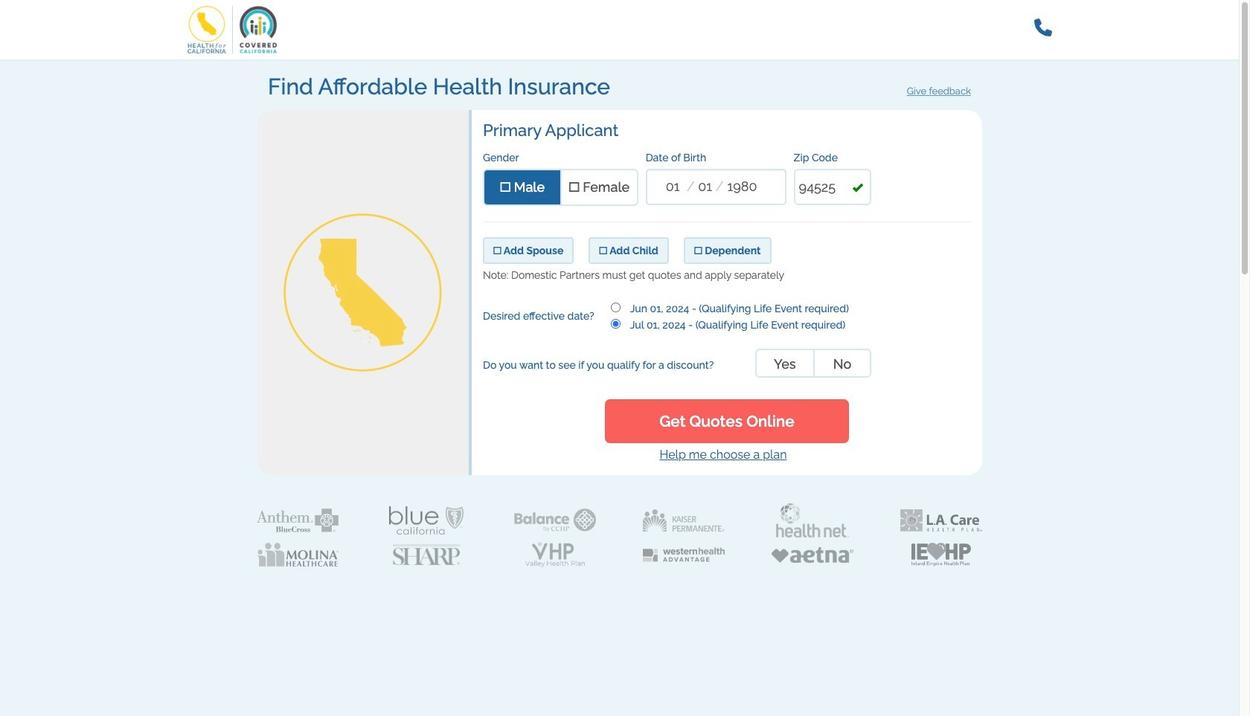 Task type: describe. For each thing, give the bounding box(es) containing it.
covered california health net plans image
[[776, 503, 850, 539]]

male image
[[500, 181, 511, 194]]

mm text field
[[659, 171, 687, 203]]

1 plus image from the left
[[494, 247, 502, 257]]

yyyy text field
[[724, 171, 761, 203]]

aetna health of california inc. image
[[772, 548, 854, 564]]

covered california kaiser plans image
[[643, 510, 725, 532]]

covered california blue shield image
[[389, 507, 464, 535]]

molina health insurance image
[[257, 543, 339, 567]]

dd text field
[[695, 171, 716, 203]]



Task type: vqa. For each thing, say whether or not it's contained in the screenshot.
the right "PLUS" IMAGE
no



Task type: locate. For each thing, give the bounding box(es) containing it.
chinese community health plan image
[[514, 509, 596, 532]]

anthem blue cross covered ca image
[[257, 509, 339, 533]]

female image
[[569, 181, 580, 194]]

sharp health insurance image
[[393, 545, 460, 566]]

None radio
[[611, 303, 620, 313], [611, 319, 620, 329], [611, 303, 620, 313], [611, 319, 620, 329]]

valley health insurance image
[[526, 543, 585, 568]]

plus image down the dd text box
[[694, 247, 703, 257]]

plus image
[[494, 247, 502, 257], [694, 247, 703, 257]]

plus image
[[599, 247, 608, 257]]

form
[[257, 74, 983, 595]]

0 horizontal spatial plus image
[[494, 247, 502, 257]]

health insurance quotes for california image
[[257, 187, 469, 399]]

ok image
[[853, 183, 863, 193]]

1 horizontal spatial plus image
[[694, 247, 703, 257]]

None text field
[[794, 169, 872, 206]]

2 plus image from the left
[[694, 247, 703, 257]]

plus image down "male" image
[[494, 247, 502, 257]]



